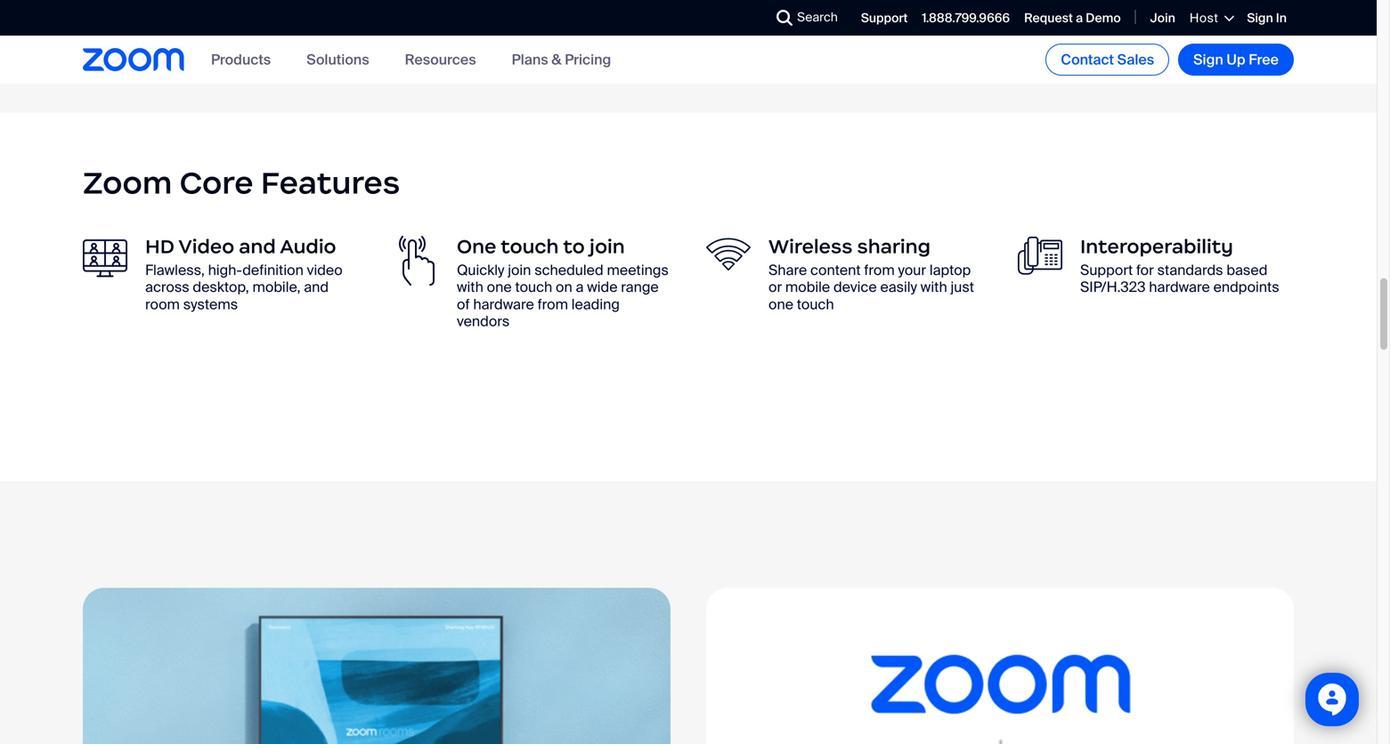 Task type: vqa. For each thing, say whether or not it's contained in the screenshot.
"Products" dropdown button
yes



Task type: describe. For each thing, give the bounding box(es) containing it.
with inside one touch to join quickly join scheduled meetings with one touch on a wide range of hardware from leading vendors
[[457, 278, 484, 297]]

1 horizontal spatial and
[[304, 278, 329, 297]]

content
[[811, 261, 861, 280]]

plans & pricing link
[[512, 50, 612, 69]]

sales
[[1118, 50, 1155, 69]]

hd
[[145, 235, 175, 259]]

mobile
[[786, 278, 831, 297]]

desktop,
[[193, 278, 249, 297]]

interoperability
[[1081, 235, 1234, 259]]

features
[[261, 163, 400, 202]]

flawless,
[[145, 261, 205, 280]]

systems
[[183, 295, 238, 314]]

sign for sign up free
[[1194, 50, 1224, 69]]

free
[[1249, 50, 1280, 69]]

one inside wireless sharing share content from your laptop or mobile device easily with just one touch
[[769, 295, 794, 314]]

pricing
[[565, 50, 612, 69]]

one inside one touch to join quickly join scheduled meetings with one touch on a wide range of hardware from leading vendors
[[487, 278, 512, 297]]

host button
[[1190, 10, 1234, 26]]

sign in link
[[1248, 10, 1288, 26]]

sip/h.323
[[1081, 278, 1146, 297]]

or
[[769, 278, 782, 297]]

support inside interoperability support for standards based sip/h.323 hardware endpoints
[[1081, 261, 1134, 280]]

resources button
[[405, 50, 476, 69]]

from inside one touch to join quickly join scheduled meetings with one touch on a wide range of hardware from leading vendors
[[538, 295, 568, 314]]

hardware inside interoperability support for standards based sip/h.323 hardware endpoints
[[1150, 278, 1211, 297]]

easily
[[881, 278, 918, 297]]

sign up free
[[1194, 50, 1280, 69]]

contact sales
[[1061, 50, 1155, 69]]

vendors
[[457, 312, 510, 331]]

wide
[[587, 278, 618, 297]]

zoom
[[83, 163, 172, 202]]

sign up free link
[[1179, 44, 1295, 76]]

demo
[[1086, 10, 1122, 26]]

1.888.799.9666 link
[[923, 10, 1011, 26]]

definition
[[243, 261, 304, 280]]

plans
[[512, 50, 549, 69]]

join link
[[1151, 10, 1176, 26]]

of
[[457, 295, 470, 314]]

core
[[180, 163, 254, 202]]

0 vertical spatial a
[[1077, 10, 1084, 26]]

endpoints
[[1214, 278, 1280, 297]]

with inside wireless sharing share content from your laptop or mobile device easily with just one touch
[[921, 278, 948, 297]]



Task type: locate. For each thing, give the bounding box(es) containing it.
1 horizontal spatial with
[[921, 278, 948, 297]]

leading
[[572, 295, 620, 314]]

request a demo link
[[1025, 10, 1122, 26]]

laptop
[[930, 261, 972, 280]]

with left just
[[921, 278, 948, 297]]

support left for
[[1081, 261, 1134, 280]]

to
[[563, 235, 585, 259]]

join
[[590, 235, 625, 259], [508, 261, 531, 280]]

and
[[239, 235, 276, 259], [304, 278, 329, 297]]

0 vertical spatial from
[[865, 261, 895, 280]]

1 vertical spatial and
[[304, 278, 329, 297]]

one touch to join quickly join scheduled meetings with one touch on a wide range of hardware from leading vendors
[[457, 235, 669, 331]]

1.888.799.9666
[[923, 10, 1011, 26]]

share
[[769, 261, 808, 280]]

from down sharing
[[865, 261, 895, 280]]

up
[[1227, 50, 1246, 69]]

a right on
[[576, 278, 584, 297]]

room
[[145, 295, 180, 314]]

video
[[307, 261, 343, 280]]

sign left in
[[1248, 10, 1274, 26]]

sign in
[[1248, 10, 1288, 26]]

search
[[798, 9, 838, 25]]

your
[[899, 261, 927, 280]]

1 vertical spatial support
[[1081, 261, 1134, 280]]

zoom core features
[[83, 163, 400, 202]]

join right quickly
[[508, 261, 531, 280]]

1 horizontal spatial a
[[1077, 10, 1084, 26]]

1 vertical spatial join
[[508, 261, 531, 280]]

wireless sharing share content from your laptop or mobile device easily with just one touch
[[769, 235, 975, 314]]

1 horizontal spatial join
[[590, 235, 625, 259]]

sign left up
[[1194, 50, 1224, 69]]

touch left to
[[501, 235, 559, 259]]

on
[[556, 278, 573, 297]]

1 horizontal spatial one
[[769, 295, 794, 314]]

device
[[834, 278, 877, 297]]

standards
[[1158, 261, 1224, 280]]

video
[[178, 235, 234, 259]]

and up definition
[[239, 235, 276, 259]]

1 horizontal spatial support
[[1081, 261, 1134, 280]]

support
[[862, 10, 908, 26], [1081, 261, 1134, 280]]

meetings
[[607, 261, 669, 280]]

solutions button
[[307, 50, 369, 69]]

plans & pricing
[[512, 50, 612, 69]]

resources
[[405, 50, 476, 69]]

four people on a computer screen image
[[83, 236, 127, 281]]

products
[[211, 50, 271, 69]]

1 vertical spatial from
[[538, 295, 568, 314]]

&
[[552, 50, 562, 69]]

host
[[1190, 10, 1219, 26]]

telephone image
[[1019, 236, 1063, 276]]

join
[[1151, 10, 1176, 26]]

and right mobile,
[[304, 278, 329, 297]]

0 horizontal spatial a
[[576, 278, 584, 297]]

1 horizontal spatial sign
[[1248, 10, 1274, 26]]

from
[[865, 261, 895, 280], [538, 295, 568, 314]]

support right search
[[862, 10, 908, 26]]

quickly
[[457, 261, 505, 280]]

wireless sharing image
[[707, 236, 751, 273]]

touch left on
[[515, 278, 553, 297]]

hardware right of
[[473, 295, 534, 314]]

0 horizontal spatial hardware
[[473, 295, 534, 314]]

one down share
[[769, 295, 794, 314]]

1 vertical spatial sign
[[1194, 50, 1224, 69]]

touch inside wireless sharing share content from your laptop or mobile device easily with just one touch
[[797, 295, 835, 314]]

2 with from the left
[[921, 278, 948, 297]]

join right to
[[590, 235, 625, 259]]

hardware inside one touch to join quickly join scheduled meetings with one touch on a wide range of hardware from leading vendors
[[473, 295, 534, 314]]

hardware
[[1150, 278, 1211, 297], [473, 295, 534, 314]]

from inside wireless sharing share content from your laptop or mobile device easily with just one touch
[[865, 261, 895, 280]]

sharing
[[858, 235, 931, 259]]

hd video and audio flawless, high-definition video across desktop, mobile, and room systems
[[145, 235, 343, 314]]

1 vertical spatial a
[[576, 278, 584, 297]]

touch down content
[[797, 295, 835, 314]]

0 vertical spatial sign
[[1248, 10, 1274, 26]]

based
[[1227, 261, 1268, 280]]

sign
[[1248, 10, 1274, 26], [1194, 50, 1224, 69]]

support link
[[862, 10, 908, 26]]

one
[[457, 235, 497, 259]]

0 horizontal spatial and
[[239, 235, 276, 259]]

for
[[1137, 261, 1155, 280]]

hardware down interoperability
[[1150, 278, 1211, 297]]

high-
[[208, 261, 243, 280]]

sign for sign in
[[1248, 10, 1274, 26]]

from down scheduled
[[538, 295, 568, 314]]

request
[[1025, 10, 1074, 26]]

zoom logo image
[[83, 48, 184, 71]]

search image
[[777, 10, 793, 26], [777, 10, 793, 26]]

across
[[145, 278, 189, 297]]

0 horizontal spatial sign
[[1194, 50, 1224, 69]]

finger tapping icon image
[[395, 236, 439, 286]]

interoperability support for standards based sip/h.323 hardware endpoints
[[1081, 235, 1280, 297]]

0 horizontal spatial one
[[487, 278, 512, 297]]

in
[[1277, 10, 1288, 26]]

1 horizontal spatial hardware
[[1150, 278, 1211, 297]]

with
[[457, 278, 484, 297], [921, 278, 948, 297]]

one up vendors
[[487, 278, 512, 297]]

just
[[951, 278, 975, 297]]

touch
[[501, 235, 559, 259], [515, 278, 553, 297], [797, 295, 835, 314]]

0 vertical spatial join
[[590, 235, 625, 259]]

a inside one touch to join quickly join scheduled meetings with one touch on a wide range of hardware from leading vendors
[[576, 278, 584, 297]]

contact
[[1061, 50, 1115, 69]]

request a demo
[[1025, 10, 1122, 26]]

0 vertical spatial support
[[862, 10, 908, 26]]

0 horizontal spatial from
[[538, 295, 568, 314]]

0 horizontal spatial with
[[457, 278, 484, 297]]

0 horizontal spatial join
[[508, 261, 531, 280]]

wireless
[[769, 235, 853, 259]]

1 with from the left
[[457, 278, 484, 297]]

a
[[1077, 10, 1084, 26], [576, 278, 584, 297]]

with up vendors
[[457, 278, 484, 297]]

one
[[487, 278, 512, 297], [769, 295, 794, 314]]

range
[[621, 278, 659, 297]]

1 horizontal spatial from
[[865, 261, 895, 280]]

0 horizontal spatial support
[[862, 10, 908, 26]]

products button
[[211, 50, 271, 69]]

solutions
[[307, 50, 369, 69]]

contact sales link
[[1046, 44, 1170, 76]]

scheduled
[[535, 261, 604, 280]]

0 vertical spatial and
[[239, 235, 276, 259]]

mobile,
[[253, 278, 301, 297]]

audio
[[280, 235, 336, 259]]

a left demo
[[1077, 10, 1084, 26]]



